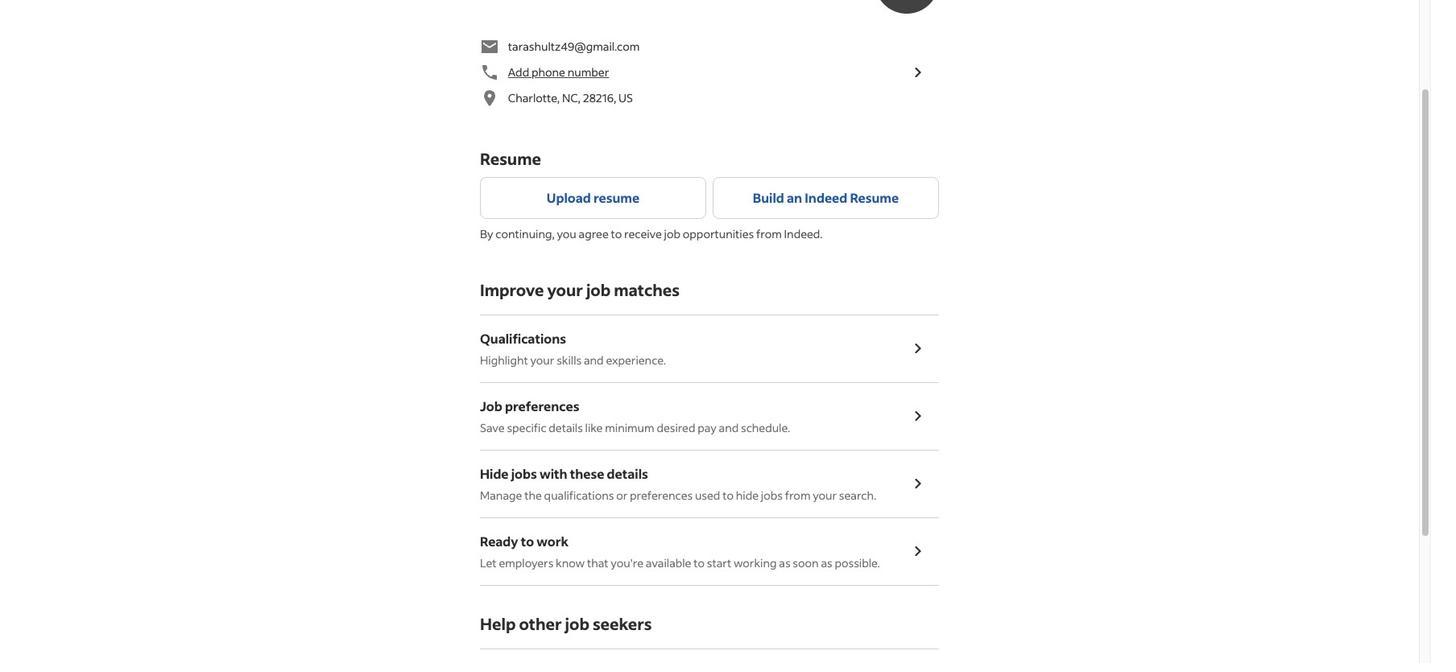 Task type: vqa. For each thing, say whether or not it's contained in the screenshot.
Add a certification or license
no



Task type: locate. For each thing, give the bounding box(es) containing it.
job right receive
[[664, 226, 681, 242]]

build an indeed resume
[[753, 189, 899, 206]]

preferences inside hide jobs with these details manage the qualifications or preferences used to hide jobs from your search.
[[630, 488, 693, 503]]

start
[[707, 556, 732, 571]]

1 vertical spatial your
[[531, 353, 555, 368]]

as left the 'soon'
[[779, 556, 791, 571]]

help
[[480, 614, 516, 635]]

0 horizontal spatial preferences
[[505, 398, 580, 415]]

1 horizontal spatial as
[[821, 556, 833, 571]]

0 horizontal spatial as
[[779, 556, 791, 571]]

qualifications
[[544, 488, 614, 503]]

28216,
[[583, 90, 617, 106]]

with
[[540, 466, 568, 482]]

an
[[787, 189, 803, 206]]

1 vertical spatial resume
[[850, 189, 899, 206]]

minimum
[[605, 420, 655, 436]]

hide
[[480, 466, 509, 482]]

soon
[[793, 556, 819, 571]]

to left start
[[694, 556, 705, 571]]

1 vertical spatial job
[[586, 279, 611, 300]]

details up or
[[607, 466, 648, 482]]

details left like
[[549, 420, 583, 436]]

1 horizontal spatial jobs
[[761, 488, 783, 503]]

add phone number link
[[508, 64, 609, 81]]

job for matches
[[586, 279, 611, 300]]

charlotte,
[[508, 90, 560, 106]]

0 horizontal spatial details
[[549, 420, 583, 436]]

1 as from the left
[[779, 556, 791, 571]]

know
[[556, 556, 585, 571]]

seekers
[[593, 614, 652, 635]]

agree
[[579, 226, 609, 242]]

tarashultz
[[508, 39, 561, 54]]

0 vertical spatial your
[[547, 279, 583, 300]]

the
[[525, 488, 542, 503]]

from left indeed.
[[757, 226, 782, 242]]

employers
[[499, 556, 554, 571]]

skills
[[557, 353, 582, 368]]

details
[[549, 420, 583, 436], [607, 466, 648, 482]]

0 vertical spatial preferences
[[505, 398, 580, 415]]

jobs
[[511, 466, 537, 482], [761, 488, 783, 503]]

0 vertical spatial resume
[[480, 148, 541, 169]]

your
[[547, 279, 583, 300], [531, 353, 555, 368], [813, 488, 837, 503]]

from right hide
[[785, 488, 811, 503]]

0 vertical spatial details
[[549, 420, 583, 436]]

you're
[[611, 556, 644, 571]]

phone
[[532, 65, 566, 80]]

1 vertical spatial details
[[607, 466, 648, 482]]

jobs up the
[[511, 466, 537, 482]]

build an indeed resume link
[[713, 177, 940, 219]]

indeed.
[[784, 226, 823, 242]]

as right the 'soon'
[[821, 556, 833, 571]]

matches
[[614, 279, 680, 300]]

to left hide
[[723, 488, 734, 503]]

job right other at the bottom left of the page
[[565, 614, 590, 635]]

1 horizontal spatial and
[[719, 420, 739, 436]]

job
[[664, 226, 681, 242], [586, 279, 611, 300], [565, 614, 590, 635]]

1 horizontal spatial preferences
[[630, 488, 693, 503]]

highlight
[[480, 353, 528, 368]]

hide jobs with these details manage the qualifications or preferences used to hide jobs from your search.
[[480, 466, 877, 503]]

2 vertical spatial your
[[813, 488, 837, 503]]

preferences up specific
[[505, 398, 580, 415]]

details inside hide jobs with these details manage the qualifications or preferences used to hide jobs from your search.
[[607, 466, 648, 482]]

and right skills
[[584, 353, 604, 368]]

resume right indeed
[[850, 189, 899, 206]]

details for hide jobs with these details
[[607, 466, 648, 482]]

to up employers
[[521, 533, 534, 550]]

1 vertical spatial and
[[719, 420, 739, 436]]

opportunities
[[683, 226, 754, 242]]

details for job preferences
[[549, 420, 583, 436]]

experience.
[[606, 353, 666, 368]]

resume down charlotte,
[[480, 148, 541, 169]]

improve
[[480, 279, 544, 300]]

your left search. in the bottom right of the page
[[813, 488, 837, 503]]

qualifications highlight your skills and experience.
[[480, 330, 666, 368]]

resume
[[480, 148, 541, 169], [850, 189, 899, 206]]

specific
[[507, 420, 547, 436]]

and right pay
[[719, 420, 739, 436]]

your right improve
[[547, 279, 583, 300]]

as
[[779, 556, 791, 571], [821, 556, 833, 571]]

0 horizontal spatial and
[[584, 353, 604, 368]]

work
[[537, 533, 569, 550]]

preferences
[[505, 398, 580, 415], [630, 488, 693, 503]]

working
[[734, 556, 777, 571]]

preferences right or
[[630, 488, 693, 503]]

1 vertical spatial preferences
[[630, 488, 693, 503]]

0 horizontal spatial from
[[757, 226, 782, 242]]

to
[[611, 226, 622, 242], [723, 488, 734, 503], [521, 533, 534, 550], [694, 556, 705, 571]]

to inside hide jobs with these details manage the qualifications or preferences used to hide jobs from your search.
[[723, 488, 734, 503]]

2 vertical spatial job
[[565, 614, 590, 635]]

your left skills
[[531, 353, 555, 368]]

schedule.
[[741, 420, 791, 436]]

1 vertical spatial from
[[785, 488, 811, 503]]

0 horizontal spatial jobs
[[511, 466, 537, 482]]

and
[[584, 353, 604, 368], [719, 420, 739, 436]]

these
[[570, 466, 605, 482]]

job for seekers
[[565, 614, 590, 635]]

number
[[568, 65, 609, 80]]

1 horizontal spatial from
[[785, 488, 811, 503]]

1 horizontal spatial details
[[607, 466, 648, 482]]

0 horizontal spatial resume
[[480, 148, 541, 169]]

job left "matches"
[[586, 279, 611, 300]]

0 vertical spatial from
[[757, 226, 782, 242]]

0 vertical spatial and
[[584, 353, 604, 368]]

details inside job preferences save specific details like minimum desired pay and schedule.
[[549, 420, 583, 436]]

from
[[757, 226, 782, 242], [785, 488, 811, 503]]

jobs right hide
[[761, 488, 783, 503]]



Task type: describe. For each thing, give the bounding box(es) containing it.
1 horizontal spatial resume
[[850, 189, 899, 206]]

job
[[480, 398, 503, 415]]

qualifications
[[480, 330, 566, 347]]

continuing,
[[496, 226, 555, 242]]

2 as from the left
[[821, 556, 833, 571]]

ready to work let employers know that you're available to start working as soon as possible.
[[480, 533, 881, 571]]

you
[[557, 226, 577, 242]]

indeed
[[805, 189, 848, 206]]

pay
[[698, 420, 717, 436]]

like
[[585, 420, 603, 436]]

desired
[[657, 420, 696, 436]]

tarashultz 49@gmail.com
[[508, 39, 640, 54]]

that
[[587, 556, 609, 571]]

and inside job preferences save specific details like minimum desired pay and schedule.
[[719, 420, 739, 436]]

to right agree
[[611, 226, 622, 242]]

upload resume
[[547, 189, 640, 206]]

improve your job matches
[[480, 279, 680, 300]]

1 vertical spatial jobs
[[761, 488, 783, 503]]

manage
[[480, 488, 522, 503]]

possible.
[[835, 556, 881, 571]]

by continuing, you agree to receive job opportunities from indeed.
[[480, 226, 823, 242]]

your inside qualifications highlight your skills and experience.
[[531, 353, 555, 368]]

let
[[480, 556, 497, 571]]

nc,
[[562, 90, 581, 106]]

add phone number
[[508, 65, 609, 80]]

job preferences save specific details like minimum desired pay and schedule.
[[480, 398, 791, 436]]

0 vertical spatial job
[[664, 226, 681, 242]]

and inside qualifications highlight your skills and experience.
[[584, 353, 604, 368]]

preferences inside job preferences save specific details like minimum desired pay and schedule.
[[505, 398, 580, 415]]

or
[[617, 488, 628, 503]]

0 vertical spatial jobs
[[511, 466, 537, 482]]

us
[[619, 90, 633, 106]]

ready
[[480, 533, 519, 550]]

your inside hide jobs with these details manage the qualifications or preferences used to hide jobs from your search.
[[813, 488, 837, 503]]

build
[[753, 189, 785, 206]]

receive
[[625, 226, 662, 242]]

upload resume button
[[480, 177, 707, 219]]

save
[[480, 420, 505, 436]]

search.
[[839, 488, 877, 503]]

upload
[[547, 189, 591, 206]]

by
[[480, 226, 494, 242]]

other
[[519, 614, 562, 635]]

help other job seekers
[[480, 614, 652, 635]]

available
[[646, 556, 692, 571]]

from inside hide jobs with these details manage the qualifications or preferences used to hide jobs from your search.
[[785, 488, 811, 503]]

add
[[508, 65, 530, 80]]

49@gmail.com
[[561, 39, 640, 54]]

used
[[695, 488, 721, 503]]

resume
[[594, 189, 640, 206]]

hide
[[736, 488, 759, 503]]

charlotte, nc, 28216, us
[[508, 90, 633, 106]]



